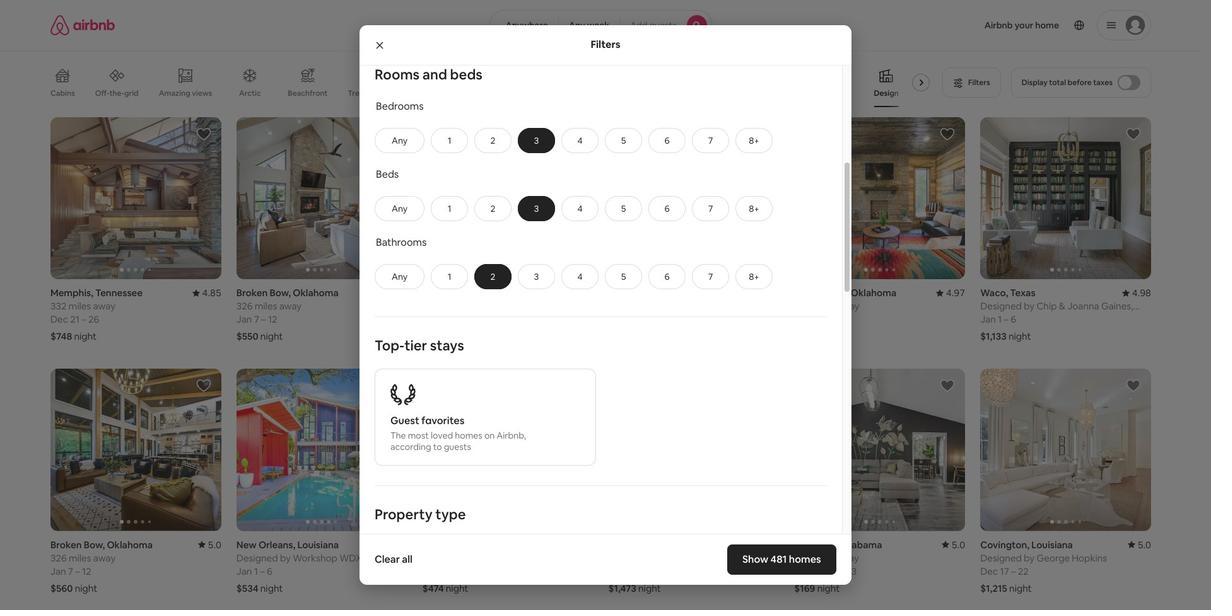 Task type: locate. For each thing, give the bounding box(es) containing it.
2 8+ from the top
[[749, 203, 760, 214]]

any element up bathrooms
[[388, 203, 412, 214]]

joanna
[[1068, 301, 1100, 313], [981, 313, 1013, 325]]

5 for beds
[[621, 203, 626, 214]]

2 vertical spatial 8+
[[749, 271, 760, 283]]

0 horizontal spatial add to wishlist: new orleans, louisiana image
[[382, 379, 397, 394]]

1 horizontal spatial 5.0 out of 5 average rating image
[[942, 539, 966, 551]]

1 any element from the top
[[388, 135, 412, 146]]

1 horizontal spatial add to wishlist: new orleans, louisiana image
[[754, 127, 770, 142]]

jan up $560
[[50, 566, 66, 578]]

any button down bathrooms
[[375, 264, 425, 290]]

2 vertical spatial 8+ element
[[749, 271, 760, 283]]

rooms and beds
[[375, 66, 483, 83]]

miles for broken bow, oklahoma 338 miles away jan 7 – 12
[[813, 301, 836, 313]]

1 vertical spatial 2
[[491, 203, 496, 214]]

1 vertical spatial 8+ button
[[736, 196, 773, 221]]

network
[[1090, 313, 1128, 325]]

1 horizontal spatial guests
[[650, 20, 677, 31]]

2 for beds
[[491, 203, 496, 214]]

2 5 from the top
[[621, 203, 626, 214]]

0 horizontal spatial 5.0
[[208, 539, 221, 551]]

orleans,
[[631, 287, 668, 299], [259, 539, 296, 551]]

homes left on
[[455, 430, 483, 442]]

miles inside broken bow, oklahoma 338 miles away jan 7 – 12
[[813, 301, 836, 313]]

6 inside new orleans, louisiana designed by workshop wdxl jan 1 – 6 $534 night
[[267, 566, 272, 578]]

jan
[[237, 314, 252, 326], [609, 314, 624, 326], [795, 314, 810, 326], [981, 314, 996, 326], [50, 566, 66, 578], [237, 566, 252, 578], [834, 566, 850, 578]]

481
[[771, 553, 787, 567]]

0 vertical spatial 4
[[578, 135, 583, 146]]

miles up $560
[[69, 553, 91, 565]]

new orleans, louisiana
[[609, 287, 711, 299]]

by inside new orleans, louisiana designed by workshop wdxl jan 1 – 6 $534 night
[[280, 553, 291, 565]]

None search field
[[490, 10, 712, 40]]

1 any button from the top
[[375, 128, 425, 153]]

1 6 button from the top
[[649, 128, 686, 153]]

away inside "broken bow, oklahoma 326 miles away jan 7 – 12 $560 night"
[[93, 553, 116, 565]]

1 5.0 out of 5 average rating image from the left
[[198, 539, 221, 551]]

1 horizontal spatial joanna
[[1068, 301, 1100, 313]]

gaines, down 4.98 out of 5 average rating image
[[1102, 301, 1134, 313]]

miles up $550
[[255, 301, 277, 313]]

broken right 4.85
[[237, 287, 268, 299]]

guests right to
[[444, 442, 471, 453]]

5
[[621, 135, 626, 146], [621, 203, 626, 214], [621, 271, 626, 283]]

3 5 button from the top
[[605, 264, 642, 290]]

1 vertical spatial 8+
[[749, 203, 760, 214]]

add to wishlist: new orleans, louisiana image
[[754, 127, 770, 142], [382, 379, 397, 394]]

0 horizontal spatial homes
[[455, 430, 483, 442]]

1 horizontal spatial 4.98 out of 5 average rating image
[[750, 287, 780, 299]]

2 horizontal spatial bow,
[[828, 287, 849, 299]]

homes down huntsville,
[[790, 553, 822, 567]]

1 vertical spatial 4
[[578, 203, 583, 214]]

oklahoma
[[293, 287, 339, 299], [851, 287, 897, 299], [107, 539, 153, 551]]

broken inside broken bow, oklahoma 326 miles away jan 7 – 12 $550 night
[[237, 287, 268, 299]]

1 vertical spatial 326
[[50, 553, 67, 565]]

off-
[[95, 88, 109, 98]]

21 right 16
[[645, 314, 654, 326]]

1 horizontal spatial homes
[[790, 553, 822, 567]]

any element up 4.93
[[388, 271, 412, 283]]

28
[[462, 314, 473, 326]]

oklahoma inside broken bow, oklahoma 326 miles away jan 7 – 12 $550 night
[[293, 287, 339, 299]]

3 5.0 from the left
[[1138, 539, 1152, 551]]

5 button
[[605, 128, 642, 153], [605, 196, 642, 221], [605, 264, 642, 290]]

1 horizontal spatial add to wishlist: broken bow, oklahoma image
[[940, 127, 956, 142]]

guest
[[391, 415, 419, 428]]

2 3 button from the top
[[518, 196, 555, 221]]

3 6 button from the top
[[649, 264, 686, 290]]

21 left 26
[[70, 314, 79, 326]]

texas for gainesville,
[[475, 287, 500, 299]]

night down 22
[[1010, 583, 1032, 595]]

jan up $550
[[237, 314, 252, 326]]

miles inside "broken bow, oklahoma 326 miles away jan 7 – 12 $560 night"
[[69, 553, 91, 565]]

add to wishlist: gainesville, texas image
[[568, 127, 583, 142]]

jan inside huntsville, alabama 397 miles away dec 29 – jan 3 $169 night
[[834, 566, 850, 578]]

1 vertical spatial 5 button
[[605, 196, 642, 221]]

miles right the 338
[[813, 301, 836, 313]]

any
[[569, 20, 585, 31], [392, 135, 408, 146], [392, 203, 408, 214], [392, 271, 408, 283]]

broken
[[237, 287, 268, 299], [795, 287, 826, 299], [50, 539, 82, 551]]

group containing off-the-grid
[[50, 58, 935, 107]]

1 5 from the top
[[621, 135, 626, 146]]

broken for broken bow, oklahoma 326 miles away jan 7 – 12 $560 night
[[50, 539, 82, 551]]

2 vertical spatial 1 button
[[431, 264, 468, 290]]

1 7 button from the top
[[692, 128, 730, 153]]

12 inside broken bow, oklahoma 326 miles away jan 7 – 12 $550 night
[[268, 314, 277, 326]]

8+ button
[[736, 128, 773, 153], [736, 196, 773, 221], [736, 264, 773, 290]]

7 inside broken bow, oklahoma 326 miles away jan 7 – 12 $550 night
[[254, 314, 259, 326]]

1 vertical spatial 5
[[621, 203, 626, 214]]

total
[[1050, 78, 1067, 88]]

homes inside guest favorites the most loved homes on airbnb, according to guests
[[455, 430, 483, 442]]

3 any button from the top
[[375, 264, 425, 290]]

oklahoma inside "broken bow, oklahoma 326 miles away jan 7 – 12 $560 night"
[[107, 539, 153, 551]]

3 8+ button from the top
[[736, 264, 773, 290]]

$415
[[423, 331, 443, 343]]

1 vertical spatial 2 button
[[475, 196, 512, 221]]

night right $1,133
[[1009, 331, 1032, 343]]

1 vertical spatial 1 button
[[431, 196, 468, 221]]

12 for broken bow, oklahoma 326 miles away jan 7 – 12 $550 night
[[268, 314, 277, 326]]

by
[[1024, 301, 1035, 313], [280, 553, 291, 565], [1024, 553, 1035, 565]]

gaines, left &
[[1015, 313, 1047, 325]]

new up 16
[[609, 287, 629, 299]]

3 4 from the top
[[578, 271, 583, 283]]

orleans, inside new orleans, louisiana designed by workshop wdxl jan 1 – 6 $534 night
[[259, 539, 296, 551]]

2 vertical spatial 8+ button
[[736, 264, 773, 290]]

designed inside covington, louisiana designed by george hopkins dec 17 – 22 $1,215 night
[[981, 553, 1022, 565]]

add to wishlist: broken bow, oklahoma image
[[382, 127, 397, 142]]

add to wishlist: broken bow, oklahoma image for 5.0
[[196, 379, 211, 394]]

0 horizontal spatial 5.0 out of 5 average rating image
[[198, 539, 221, 551]]

1 4 button from the top
[[562, 128, 599, 153]]

5.0 for broken bow, oklahoma 326 miles away jan 7 – 12 $560 night
[[208, 539, 221, 551]]

3 1 button from the top
[[431, 264, 468, 290]]

1 horizontal spatial broken
[[237, 287, 268, 299]]

1 horizontal spatial oklahoma
[[293, 287, 339, 299]]

8+ element
[[749, 135, 760, 146], [749, 203, 760, 214], [749, 271, 760, 283]]

away inside broken bow, oklahoma 338 miles away jan 7 – 12
[[838, 301, 860, 313]]

broken up the 338
[[795, 287, 826, 299]]

0 vertical spatial homes
[[455, 430, 483, 442]]

0 horizontal spatial orleans,
[[259, 539, 296, 551]]

3 8+ from the top
[[749, 271, 760, 283]]

1 vertical spatial 8+ element
[[749, 203, 760, 214]]

add to wishlist: broken bow, oklahoma image for 4.97
[[940, 127, 956, 142]]

designed
[[981, 301, 1022, 313], [237, 553, 278, 565], [981, 553, 1022, 565]]

1 horizontal spatial 4.98
[[761, 287, 780, 299]]

4.98 for second 4.98 out of 5 average rating icon from the right
[[761, 287, 780, 299]]

0 vertical spatial 4 button
[[562, 128, 599, 153]]

jan up $1,133
[[981, 314, 996, 326]]

7 button for bathrooms
[[692, 264, 730, 290]]

guests inside guest favorites the most loved homes on airbnb, according to guests
[[444, 442, 471, 453]]

2 8+ button from the top
[[736, 196, 773, 221]]

7
[[709, 135, 713, 146], [709, 203, 713, 214], [709, 271, 713, 283], [254, 314, 259, 326], [812, 314, 817, 326], [68, 566, 73, 578]]

0 vertical spatial 2 button
[[475, 128, 512, 153]]

1 horizontal spatial orleans,
[[631, 287, 668, 299]]

bow, inside broken bow, oklahoma 338 miles away jan 7 – 12
[[828, 287, 849, 299]]

night inside jan 1 – 6 $1,133 night
[[1009, 331, 1032, 343]]

broken bow, oklahoma 338 miles away jan 7 – 12
[[795, 287, 897, 326]]

4.98 out of 5 average rating image
[[1123, 287, 1152, 299]]

1 horizontal spatial bow,
[[270, 287, 291, 299]]

0 vertical spatial orleans,
[[631, 287, 668, 299]]

any button up bathrooms
[[375, 196, 425, 221]]

2 vertical spatial 3 button
[[518, 264, 555, 290]]

7 button
[[692, 128, 730, 153], [692, 196, 730, 221], [692, 264, 730, 290]]

any element
[[388, 135, 412, 146], [388, 203, 412, 214], [388, 271, 412, 283]]

0 vertical spatial 6 button
[[649, 128, 686, 153]]

5.0 out of 5 average rating image for huntsville, alabama 397 miles away dec 29 – jan 3 $169 night
[[942, 539, 966, 551]]

1 5.0 from the left
[[208, 539, 221, 551]]

2 4.98 from the left
[[574, 287, 594, 299]]

338
[[795, 301, 811, 313]]

designed up $534
[[237, 553, 278, 565]]

any up 4.93
[[392, 271, 408, 283]]

$1,215
[[981, 583, 1008, 595]]

any week
[[569, 20, 610, 31]]

4.93
[[388, 287, 407, 299]]

dec left 23 in the left of the page
[[423, 314, 440, 326]]

0 vertical spatial add to wishlist: new orleans, louisiana image
[[754, 127, 770, 142]]

bow, inside broken bow, oklahoma 326 miles away jan 7 – 12 $550 night
[[270, 287, 291, 299]]

dec inside covington, louisiana designed by george hopkins dec 17 – 22 $1,215 night
[[981, 566, 998, 578]]

2 7 button from the top
[[692, 196, 730, 221]]

1 8+ element from the top
[[749, 135, 760, 146]]

bow, inside "broken bow, oklahoma 326 miles away jan 7 – 12 $560 night"
[[84, 539, 105, 551]]

new up $534
[[237, 539, 257, 551]]

orleans, up 'workshop'
[[259, 539, 296, 551]]

dec left 17
[[981, 566, 998, 578]]

by up 22
[[1024, 553, 1035, 565]]

1 vertical spatial add to wishlist: broken bow, oklahoma image
[[196, 379, 211, 394]]

$1,473 night
[[609, 583, 661, 595]]

2 texas from the left
[[1011, 287, 1036, 299]]

oklahoma for broken bow, oklahoma 326 miles away jan 7 – 12 $550 night
[[293, 287, 339, 299]]

1 vertical spatial 3 button
[[518, 196, 555, 221]]

night right $534
[[260, 583, 283, 595]]

2 5.0 from the left
[[952, 539, 966, 551]]

4.97 out of 5 average rating image
[[937, 287, 966, 299]]

3 4.98 from the left
[[1133, 287, 1152, 299]]

5.0
[[208, 539, 221, 551], [952, 539, 966, 551], [1138, 539, 1152, 551]]

bow, for broken bow, oklahoma 338 miles away jan 7 – 12
[[828, 287, 849, 299]]

&
[[1060, 301, 1066, 313]]

broken inside "broken bow, oklahoma 326 miles away jan 7 – 12 $560 night"
[[50, 539, 82, 551]]

tropical
[[817, 88, 846, 98]]

3 any element from the top
[[388, 271, 412, 283]]

1 vertical spatial 4 button
[[562, 196, 599, 221]]

oklahoma inside broken bow, oklahoma 338 miles away jan 7 – 12
[[851, 287, 897, 299]]

oklahoma for broken bow, oklahoma 326 miles away jan 7 – 12 $560 night
[[107, 539, 153, 551]]

according
[[391, 442, 431, 453]]

jan 1 – 6 $1,133 night
[[981, 314, 1032, 343]]

jan down the 338
[[795, 314, 810, 326]]

1 vertical spatial orleans,
[[259, 539, 296, 551]]

8+ for bedrooms
[[749, 135, 760, 146]]

jan inside jan 1 – 6 $1,133 night
[[981, 314, 996, 326]]

night
[[74, 331, 97, 343], [261, 331, 283, 343], [1009, 331, 1032, 343], [75, 583, 97, 595], [260, 583, 283, 595], [639, 583, 661, 595], [818, 583, 840, 595], [446, 583, 469, 595], [1010, 583, 1032, 595]]

group
[[50, 58, 935, 107], [50, 117, 221, 280], [237, 117, 407, 280], [423, 117, 594, 280], [609, 117, 780, 280], [795, 117, 1137, 280], [981, 117, 1152, 280], [50, 369, 221, 532], [237, 369, 407, 532], [423, 369, 594, 532], [609, 369, 780, 532], [795, 369, 966, 532], [981, 369, 1152, 532]]

louisiana
[[670, 287, 711, 299], [298, 539, 339, 551], [1032, 539, 1073, 551]]

1 button for bedrooms
[[431, 128, 468, 153]]

1 21 from the left
[[70, 314, 79, 326]]

326 up $560
[[50, 553, 67, 565]]

by for covington, louisiana
[[1024, 553, 1035, 565]]

1 horizontal spatial 21
[[645, 314, 654, 326]]

broken bow, oklahoma 326 miles away jan 7 – 12 $550 night
[[237, 287, 339, 343]]

broken up $560
[[50, 539, 82, 551]]

6 for bathrooms
[[665, 271, 670, 283]]

12 for broken bow, oklahoma 326 miles away jan 7 – 12 $560 night
[[82, 566, 91, 578]]

2 vertical spatial any element
[[388, 271, 412, 283]]

designed for covington,
[[981, 553, 1022, 565]]

1 4 from the top
[[578, 135, 583, 146]]

2 vertical spatial 6 button
[[649, 264, 686, 290]]

texas
[[475, 287, 500, 299], [1011, 287, 1036, 299]]

1 vertical spatial 7 button
[[692, 196, 730, 221]]

guests right add at the top
[[650, 20, 677, 31]]

3 4 button from the top
[[562, 264, 599, 290]]

gainesville,
[[423, 287, 473, 299]]

1 1 button from the top
[[431, 128, 468, 153]]

george
[[1037, 553, 1070, 565]]

0 horizontal spatial louisiana
[[298, 539, 339, 551]]

2 6 button from the top
[[649, 196, 686, 221]]

louisiana inside new orleans, louisiana designed by workshop wdxl jan 1 – 6 $534 night
[[298, 539, 339, 551]]

12
[[268, 314, 277, 326], [826, 314, 836, 326], [82, 566, 91, 578]]

dec down 397
[[795, 566, 812, 578]]

6 for bedrooms
[[665, 135, 670, 146]]

7 button for beds
[[692, 196, 730, 221]]

0 vertical spatial guests
[[650, 20, 677, 31]]

add
[[631, 20, 648, 31]]

2 button for bedrooms
[[475, 128, 512, 153]]

by inside the "waco, texas designed by chip & joanna gaines, joanna gaines, magnolia network"
[[1024, 301, 1035, 313]]

bow,
[[270, 287, 291, 299], [828, 287, 849, 299], [84, 539, 105, 551]]

add to wishlist: new orleans, louisiana image for jan 16 – 21
[[754, 127, 770, 142]]

magnolia
[[1049, 313, 1088, 325]]

1 texas from the left
[[475, 287, 500, 299]]

3
[[534, 135, 539, 146], [534, 203, 539, 214], [534, 271, 539, 283], [852, 566, 857, 578]]

3 button for bedrooms
[[518, 128, 555, 153]]

by inside covington, louisiana designed by george hopkins dec 17 – 22 $1,215 night
[[1024, 553, 1035, 565]]

dec
[[50, 314, 68, 326], [423, 314, 440, 326], [795, 566, 812, 578], [981, 566, 998, 578]]

away inside huntsville, alabama 397 miles away dec 29 – jan 3 $169 night
[[837, 553, 860, 565]]

2 vertical spatial 7 button
[[692, 264, 730, 290]]

memphis,
[[50, 287, 93, 299]]

joanna up $1,133
[[981, 313, 1013, 325]]

0 horizontal spatial 4.98
[[574, 287, 594, 299]]

5.0 out of 5 average rating image for broken bow, oklahoma 326 miles away jan 7 – 12 $560 night
[[198, 539, 221, 551]]

0 horizontal spatial add to wishlist: broken bow, oklahoma image
[[196, 379, 211, 394]]

new inside new orleans, louisiana designed by workshop wdxl jan 1 – 6 $534 night
[[237, 539, 257, 551]]

7 inside "broken bow, oklahoma 326 miles away jan 7 – 12 $560 night"
[[68, 566, 73, 578]]

1 vertical spatial 6 button
[[649, 196, 686, 221]]

2 vertical spatial 2
[[491, 271, 496, 283]]

12 inside broken bow, oklahoma 338 miles away jan 7 – 12
[[826, 314, 836, 326]]

any left week
[[569, 20, 585, 31]]

by left 'workshop'
[[280, 553, 291, 565]]

2 vertical spatial 5 button
[[605, 264, 642, 290]]

property
[[375, 506, 433, 524]]

8+ button for bathrooms
[[736, 264, 773, 290]]

4 button for bathrooms
[[562, 264, 599, 290]]

any element down bedrooms
[[388, 135, 412, 146]]

1 for bathrooms
[[448, 271, 452, 283]]

1 horizontal spatial texas
[[1011, 287, 1036, 299]]

jan inside "broken bow, oklahoma 326 miles away jan 7 – 12 $560 night"
[[50, 566, 66, 578]]

0 horizontal spatial gaines,
[[1015, 313, 1047, 325]]

away inside memphis, tennessee 332 miles away dec 21 – 26 $748 night
[[93, 301, 115, 313]]

1 horizontal spatial 326
[[237, 301, 253, 313]]

1 horizontal spatial 5.0
[[952, 539, 966, 551]]

1 vertical spatial guests
[[444, 442, 471, 453]]

tennessee
[[95, 287, 143, 299]]

miles up 29
[[813, 553, 835, 565]]

beachfront
[[288, 88, 328, 98]]

2 vertical spatial 2 button
[[475, 264, 512, 290]]

1 horizontal spatial louisiana
[[670, 287, 711, 299]]

broken for broken bow, oklahoma 338 miles away jan 7 – 12
[[795, 287, 826, 299]]

add to wishlist: waco, texas image
[[1127, 127, 1142, 142]]

any for bedrooms
[[392, 135, 408, 146]]

dec down 332
[[50, 314, 68, 326]]

jan inside broken bow, oklahoma 338 miles away jan 7 – 12
[[795, 314, 810, 326]]

4
[[578, 135, 583, 146], [578, 203, 583, 214], [578, 271, 583, 283]]

2 5.0 out of 5 average rating image from the left
[[942, 539, 966, 551]]

covington, louisiana designed by george hopkins dec 17 – 22 $1,215 night
[[981, 539, 1108, 595]]

0 vertical spatial add to wishlist: broken bow, oklahoma image
[[940, 127, 956, 142]]

homes inside show 481 homes link
[[790, 553, 822, 567]]

night right $474
[[446, 583, 469, 595]]

texas inside the "waco, texas designed by chip & joanna gaines, joanna gaines, magnolia network"
[[1011, 287, 1036, 299]]

1 for beds
[[448, 203, 452, 214]]

2 horizontal spatial 4.98
[[1133, 287, 1152, 299]]

0 vertical spatial any button
[[375, 128, 425, 153]]

3 3 button from the top
[[518, 264, 555, 290]]

0 vertical spatial 8+ button
[[736, 128, 773, 153]]

1 5 button from the top
[[605, 128, 642, 153]]

to
[[433, 442, 442, 453]]

1 8+ button from the top
[[736, 128, 773, 153]]

1 horizontal spatial 12
[[268, 314, 277, 326]]

broken bow, oklahoma 326 miles away jan 7 – 12 $560 night
[[50, 539, 153, 595]]

2 4 button from the top
[[562, 196, 599, 221]]

broken inside broken bow, oklahoma 338 miles away jan 7 – 12
[[795, 287, 826, 299]]

before
[[1068, 78, 1092, 88]]

by for waco, texas
[[1024, 301, 1035, 313]]

new
[[609, 287, 629, 299], [237, 539, 257, 551]]

designed inside the "waco, texas designed by chip & joanna gaines, joanna gaines, magnolia network"
[[981, 301, 1022, 313]]

5.0 out of 5 average rating image
[[198, 539, 221, 551], [942, 539, 966, 551]]

8+ element for beds
[[749, 203, 760, 214]]

6
[[665, 135, 670, 146], [665, 203, 670, 214], [665, 271, 670, 283], [1011, 314, 1017, 326], [267, 566, 272, 578]]

night right $550
[[261, 331, 283, 343]]

texas right gainesville,
[[475, 287, 500, 299]]

29
[[814, 566, 825, 578]]

0 horizontal spatial texas
[[475, 287, 500, 299]]

night inside covington, louisiana designed by george hopkins dec 17 – 22 $1,215 night
[[1010, 583, 1032, 595]]

chip
[[1037, 301, 1057, 313]]

miles for broken bow, oklahoma 326 miles away jan 7 – 12 $560 night
[[69, 553, 91, 565]]

2 4.98 out of 5 average rating image from the left
[[564, 287, 594, 299]]

2 2 button from the top
[[475, 196, 512, 221]]

0 horizontal spatial bow,
[[84, 539, 105, 551]]

4 button
[[562, 128, 599, 153], [562, 196, 599, 221], [562, 264, 599, 290]]

326 inside "broken bow, oklahoma 326 miles away jan 7 – 12 $560 night"
[[50, 553, 67, 565]]

2 horizontal spatial 12
[[826, 314, 836, 326]]

2 8+ element from the top
[[749, 203, 760, 214]]

night right $560
[[75, 583, 97, 595]]

1 3 button from the top
[[518, 128, 555, 153]]

top-
[[375, 337, 405, 355]]

1 vertical spatial new
[[237, 539, 257, 551]]

4.98 for 4.98 out of 5 average rating image
[[1133, 287, 1152, 299]]

add to wishlist: broken bow, oklahoma image
[[940, 127, 956, 142], [196, 379, 211, 394]]

2 horizontal spatial broken
[[795, 287, 826, 299]]

1 horizontal spatial new
[[609, 287, 629, 299]]

2 any button from the top
[[375, 196, 425, 221]]

0 vertical spatial 5
[[621, 135, 626, 146]]

3 7 button from the top
[[692, 264, 730, 290]]

miles inside broken bow, oklahoma 326 miles away jan 7 – 12 $550 night
[[255, 301, 277, 313]]

2 for bedrooms
[[491, 135, 496, 146]]

2 vertical spatial any button
[[375, 264, 425, 290]]

jan up $534
[[237, 566, 252, 578]]

0 vertical spatial 7 button
[[692, 128, 730, 153]]

2 any element from the top
[[388, 203, 412, 214]]

any down bedrooms
[[392, 135, 408, 146]]

0 vertical spatial any element
[[388, 135, 412, 146]]

1 2 button from the top
[[475, 128, 512, 153]]

3 8+ element from the top
[[749, 271, 760, 283]]

0 horizontal spatial oklahoma
[[107, 539, 153, 551]]

1 8+ from the top
[[749, 135, 760, 146]]

4 for bedrooms
[[578, 135, 583, 146]]

0 vertical spatial new
[[609, 287, 629, 299]]

2 vertical spatial 5
[[621, 271, 626, 283]]

1 2 from the top
[[491, 135, 496, 146]]

texas right waco,
[[1011, 287, 1036, 299]]

0 horizontal spatial 12
[[82, 566, 91, 578]]

2 4 from the top
[[578, 203, 583, 214]]

joanna right &
[[1068, 301, 1100, 313]]

1 button
[[431, 128, 468, 153], [431, 196, 468, 221], [431, 264, 468, 290]]

2 5 button from the top
[[605, 196, 642, 221]]

0 horizontal spatial broken
[[50, 539, 82, 551]]

1 vertical spatial add to wishlist: new orleans, louisiana image
[[382, 379, 397, 394]]

night inside broken bow, oklahoma 326 miles away jan 7 – 12 $550 night
[[261, 331, 283, 343]]

miles down memphis,
[[69, 301, 91, 313]]

away inside broken bow, oklahoma 326 miles away jan 7 – 12 $550 night
[[279, 301, 302, 313]]

326 inside broken bow, oklahoma 326 miles away jan 7 – 12 $550 night
[[237, 301, 253, 313]]

2 horizontal spatial oklahoma
[[851, 287, 897, 299]]

designed down waco,
[[981, 301, 1022, 313]]

anywhere button
[[490, 10, 559, 40]]

broken for broken bow, oklahoma 326 miles away jan 7 – 12 $550 night
[[237, 287, 268, 299]]

0 horizontal spatial 326
[[50, 553, 67, 565]]

0 vertical spatial 5 button
[[605, 128, 642, 153]]

night down 29
[[818, 583, 840, 595]]

0 vertical spatial 8+ element
[[749, 135, 760, 146]]

2 horizontal spatial 5.0
[[1138, 539, 1152, 551]]

any inside any week button
[[569, 20, 585, 31]]

0 vertical spatial 2
[[491, 135, 496, 146]]

jan right 29
[[834, 566, 850, 578]]

2 2 from the top
[[491, 203, 496, 214]]

1 vertical spatial any element
[[388, 203, 412, 214]]

2 1 button from the top
[[431, 196, 468, 221]]

4.98
[[761, 287, 780, 299], [574, 287, 594, 299], [1133, 287, 1152, 299]]

guests inside "button"
[[650, 20, 677, 31]]

0 horizontal spatial 4.98 out of 5 average rating image
[[564, 287, 594, 299]]

3 5 from the top
[[621, 271, 626, 283]]

night down 26
[[74, 331, 97, 343]]

12 inside "broken bow, oklahoma 326 miles away jan 7 – 12 $560 night"
[[82, 566, 91, 578]]

0 vertical spatial 1 button
[[431, 128, 468, 153]]

guests
[[650, 20, 677, 31], [444, 442, 471, 453]]

326 up $550
[[237, 301, 253, 313]]

0 horizontal spatial guests
[[444, 442, 471, 453]]

1 vertical spatial any button
[[375, 196, 425, 221]]

6 button for bedrooms
[[649, 128, 686, 153]]

7 button for bedrooms
[[692, 128, 730, 153]]

add to wishlist: new orleans, louisiana image for designed by workshop wdxl
[[382, 379, 397, 394]]

1 vertical spatial homes
[[790, 553, 822, 567]]

4.98 out of 5 average rating image
[[750, 287, 780, 299], [564, 287, 594, 299]]

0 vertical spatial 3 button
[[518, 128, 555, 153]]

any button down bedrooms
[[375, 128, 425, 153]]

designed up 17
[[981, 553, 1022, 565]]

any up bathrooms
[[392, 203, 408, 214]]

any element for beds
[[388, 203, 412, 214]]

4 for beds
[[578, 203, 583, 214]]

covington,
[[981, 539, 1030, 551]]

1 4.98 from the left
[[761, 287, 780, 299]]

orleans, up the jan 16 – 21
[[631, 287, 668, 299]]

2 vertical spatial 4 button
[[562, 264, 599, 290]]

0 vertical spatial 8+
[[749, 135, 760, 146]]

night inside memphis, tennessee 332 miles away dec 21 – 26 $748 night
[[74, 331, 97, 343]]

by left the chip
[[1024, 301, 1035, 313]]



Task type: describe. For each thing, give the bounding box(es) containing it.
add guests
[[631, 20, 677, 31]]

taxes
[[1094, 78, 1113, 88]]

louisiana for new orleans, louisiana designed by workshop wdxl jan 1 – 6 $534 night
[[298, 539, 339, 551]]

8+ element for bedrooms
[[749, 135, 760, 146]]

none search field containing anywhere
[[490, 10, 712, 40]]

3 inside huntsville, alabama 397 miles away dec 29 – jan 3 $169 night
[[852, 566, 857, 578]]

arctic
[[239, 88, 261, 98]]

amazing
[[159, 88, 190, 98]]

the-
[[109, 88, 124, 98]]

new for new orleans, louisiana designed by workshop wdxl jan 1 – 6 $534 night
[[237, 539, 257, 551]]

rooms
[[375, 66, 420, 83]]

4.97
[[947, 287, 966, 299]]

waco,
[[981, 287, 1009, 299]]

on
[[485, 430, 495, 442]]

– inside new orleans, louisiana designed by workshop wdxl jan 1 – 6 $534 night
[[260, 566, 265, 578]]

1 button for beds
[[431, 196, 468, 221]]

6 for beds
[[665, 203, 670, 214]]

– inside dec 23 – 28 $415
[[455, 314, 460, 326]]

new for new orleans, louisiana
[[609, 287, 629, 299]]

4.98 for first 4.98 out of 5 average rating icon from the right
[[574, 287, 594, 299]]

$534
[[237, 583, 258, 595]]

alabama
[[843, 539, 883, 551]]

$560
[[50, 583, 73, 595]]

dec inside huntsville, alabama 397 miles away dec 29 – jan 3 $169 night
[[795, 566, 812, 578]]

5 for bathrooms
[[621, 271, 626, 283]]

dec inside dec 23 – 28 $415
[[423, 314, 440, 326]]

away for broken bow, oklahoma 326 miles away jan 7 – 12 $550 night
[[279, 301, 302, 313]]

jan inside broken bow, oklahoma 326 miles away jan 7 – 12 $550 night
[[237, 314, 252, 326]]

new orleans, louisiana designed by workshop wdxl jan 1 – 6 $534 night
[[237, 539, 367, 595]]

favorites
[[422, 415, 465, 428]]

17
[[1001, 566, 1010, 578]]

add to wishlist: covington, louisiana image
[[1127, 379, 1142, 394]]

$169
[[795, 583, 816, 595]]

jan 16 – 21
[[609, 314, 654, 326]]

any week button
[[558, 10, 621, 40]]

away for broken bow, oklahoma 338 miles away jan 7 – 12
[[838, 301, 860, 313]]

stays
[[430, 337, 464, 355]]

show
[[743, 553, 769, 567]]

gainesville, texas
[[423, 287, 500, 299]]

hopkins
[[1072, 553, 1108, 565]]

add to wishlist: memphis, tennessee image
[[196, 127, 211, 142]]

326 for broken bow, oklahoma 326 miles away jan 7 – 12 $550 night
[[237, 301, 253, 313]]

21 inside memphis, tennessee 332 miles away dec 21 – 26 $748 night
[[70, 314, 79, 326]]

any element for bedrooms
[[388, 135, 412, 146]]

23
[[442, 314, 453, 326]]

any element for bathrooms
[[388, 271, 412, 283]]

326 for broken bow, oklahoma 326 miles away jan 7 – 12 $560 night
[[50, 553, 67, 565]]

1 inside jan 1 – 6 $1,133 night
[[998, 314, 1002, 326]]

5 button for beds
[[605, 196, 642, 221]]

away for broken bow, oklahoma 326 miles away jan 7 – 12 $560 night
[[93, 553, 116, 565]]

most
[[408, 430, 429, 442]]

property type
[[375, 506, 466, 524]]

3 for bedrooms 3 "button"
[[534, 135, 539, 146]]

5 for bedrooms
[[621, 135, 626, 146]]

4 for bathrooms
[[578, 271, 583, 283]]

6 button for beds
[[649, 196, 686, 221]]

3 2 from the top
[[491, 271, 496, 283]]

4.85 out of 5 average rating image
[[192, 287, 221, 299]]

orleans, for new orleans, louisiana
[[631, 287, 668, 299]]

$474 night
[[423, 583, 469, 595]]

beds
[[450, 66, 483, 83]]

3 button for beds
[[518, 196, 555, 221]]

louisiana for new orleans, louisiana
[[670, 287, 711, 299]]

$550
[[237, 331, 259, 343]]

add to wishlist: huntsville, alabama image
[[940, 379, 956, 394]]

4.85
[[202, 287, 221, 299]]

5 button for bathrooms
[[605, 264, 642, 290]]

6 inside jan 1 – 6 $1,133 night
[[1011, 314, 1017, 326]]

show 481 homes link
[[728, 545, 837, 576]]

$1,133
[[981, 331, 1007, 343]]

4 button for beds
[[562, 196, 599, 221]]

1 for bedrooms
[[448, 135, 452, 146]]

22
[[1018, 566, 1029, 578]]

any button for bathrooms
[[375, 264, 425, 290]]

any button for bedrooms
[[375, 128, 425, 153]]

huntsville,
[[795, 539, 841, 551]]

airbnb,
[[497, 430, 526, 442]]

and
[[423, 66, 447, 83]]

designed inside new orleans, louisiana designed by workshop wdxl jan 1 – 6 $534 night
[[237, 553, 278, 565]]

night inside "broken bow, oklahoma 326 miles away jan 7 – 12 $560 night"
[[75, 583, 97, 595]]

show 481 homes
[[743, 553, 822, 567]]

2 button for beds
[[475, 196, 512, 221]]

$474
[[423, 583, 444, 595]]

views
[[192, 88, 212, 98]]

8+ button for bedrooms
[[736, 128, 773, 153]]

397
[[795, 553, 811, 565]]

off-the-grid
[[95, 88, 139, 98]]

8+ for bathrooms
[[749, 271, 760, 283]]

beds
[[376, 168, 399, 181]]

$748
[[50, 331, 72, 343]]

orleans, for new orleans, louisiana designed by workshop wdxl jan 1 – 6 $534 night
[[259, 539, 296, 551]]

clear
[[375, 553, 400, 567]]

all
[[402, 553, 413, 567]]

bedrooms
[[376, 100, 424, 113]]

– inside jan 1 – 6 $1,133 night
[[1004, 314, 1009, 326]]

night inside huntsville, alabama 397 miles away dec 29 – jan 3 $169 night
[[818, 583, 840, 595]]

dec 23 – 28 $415
[[423, 314, 473, 343]]

louisiana inside covington, louisiana designed by george hopkins dec 17 – 22 $1,215 night
[[1032, 539, 1073, 551]]

add guests button
[[620, 10, 712, 40]]

loved
[[431, 430, 453, 442]]

332
[[50, 301, 66, 313]]

profile element
[[727, 0, 1152, 50]]

0 horizontal spatial joanna
[[981, 313, 1013, 325]]

1 button for bathrooms
[[431, 264, 468, 290]]

night right $1,473
[[639, 583, 661, 595]]

8+ button for beds
[[736, 196, 773, 221]]

workshop
[[293, 553, 338, 565]]

anywhere
[[506, 20, 548, 31]]

grid
[[124, 88, 139, 98]]

clear all button
[[369, 548, 419, 573]]

26
[[88, 314, 99, 326]]

1 horizontal spatial gaines,
[[1102, 301, 1134, 313]]

any for beds
[[392, 203, 408, 214]]

huntsville, alabama 397 miles away dec 29 – jan 3 $169 night
[[795, 539, 883, 595]]

display
[[1022, 78, 1048, 88]]

miles for broken bow, oklahoma 326 miles away jan 7 – 12 $550 night
[[255, 301, 277, 313]]

memphis, tennessee 332 miles away dec 21 – 26 $748 night
[[50, 287, 143, 343]]

1 4.98 out of 5 average rating image from the left
[[750, 287, 780, 299]]

8+ for beds
[[749, 203, 760, 214]]

5.0 out of 5 average rating image
[[1128, 539, 1152, 551]]

filters
[[591, 38, 621, 51]]

– inside broken bow, oklahoma 338 miles away jan 7 – 12
[[820, 314, 824, 326]]

– inside memphis, tennessee 332 miles away dec 21 – 26 $748 night
[[82, 314, 86, 326]]

top-tier stays
[[375, 337, 464, 355]]

6 button for bathrooms
[[649, 264, 686, 290]]

– inside covington, louisiana designed by george hopkins dec 17 – 22 $1,215 night
[[1012, 566, 1016, 578]]

design
[[874, 88, 899, 98]]

bow, for broken bow, oklahoma 326 miles away jan 7 – 12 $560 night
[[84, 539, 105, 551]]

3 2 button from the top
[[475, 264, 512, 290]]

waco, texas designed by chip & joanna gaines, joanna gaines, magnolia network
[[981, 287, 1134, 325]]

2 21 from the left
[[645, 314, 654, 326]]

7 inside broken bow, oklahoma 338 miles away jan 7 – 12
[[812, 314, 817, 326]]

designed for waco,
[[981, 301, 1022, 313]]

– inside broken bow, oklahoma 326 miles away jan 7 – 12 $550 night
[[261, 314, 266, 326]]

display total before taxes
[[1022, 78, 1113, 88]]

– inside huntsville, alabama 397 miles away dec 29 – jan 3 $169 night
[[827, 566, 832, 578]]

5.0 for huntsville, alabama 397 miles away dec 29 – jan 3 $169 night
[[952, 539, 966, 551]]

5.0 for covington, louisiana designed by george hopkins dec 17 – 22 $1,215 night
[[1138, 539, 1152, 551]]

bathrooms
[[376, 236, 427, 249]]

clear all
[[375, 553, 413, 567]]

oklahoma for broken bow, oklahoma 338 miles away jan 7 – 12
[[851, 287, 897, 299]]

tier
[[405, 337, 427, 355]]

5 button for bedrooms
[[605, 128, 642, 153]]

texas for waco,
[[1011, 287, 1036, 299]]

amazing views
[[159, 88, 212, 98]]

any for bathrooms
[[392, 271, 408, 283]]

bow, for broken bow, oklahoma 326 miles away jan 7 – 12 $550 night
[[270, 287, 291, 299]]

the
[[391, 430, 406, 442]]

jan inside new orleans, louisiana designed by workshop wdxl jan 1 – 6 $534 night
[[237, 566, 252, 578]]

1 inside new orleans, louisiana designed by workshop wdxl jan 1 – 6 $534 night
[[254, 566, 258, 578]]

12 for broken bow, oklahoma 338 miles away jan 7 – 12
[[826, 314, 836, 326]]

16
[[626, 314, 636, 326]]

miles inside huntsville, alabama 397 miles away dec 29 – jan 3 $169 night
[[813, 553, 835, 565]]

filters dialog
[[360, 25, 852, 611]]

week
[[587, 20, 610, 31]]

dec inside memphis, tennessee 332 miles away dec 21 – 26 $748 night
[[50, 314, 68, 326]]

8+ element for bathrooms
[[749, 271, 760, 283]]

4.93 out of 5 average rating image
[[378, 287, 407, 299]]

3 for 1st 3 "button" from the bottom of the filters dialog
[[534, 271, 539, 283]]

– inside "broken bow, oklahoma 326 miles away jan 7 – 12 $560 night"
[[75, 566, 80, 578]]

$1,473
[[609, 583, 637, 595]]

miles inside memphis, tennessee 332 miles away dec 21 – 26 $748 night
[[69, 301, 91, 313]]

wdxl
[[340, 553, 367, 565]]

cabins
[[50, 88, 75, 98]]

4 button for bedrooms
[[562, 128, 599, 153]]

3 for beds's 3 "button"
[[534, 203, 539, 214]]

type
[[436, 506, 466, 524]]

guest favorites the most loved homes on airbnb, according to guests
[[391, 415, 526, 453]]

jan left 16
[[609, 314, 624, 326]]

any button for beds
[[375, 196, 425, 221]]

night inside new orleans, louisiana designed by workshop wdxl jan 1 – 6 $534 night
[[260, 583, 283, 595]]



Task type: vqa. For each thing, say whether or not it's contained in the screenshot.
For to the middle
no



